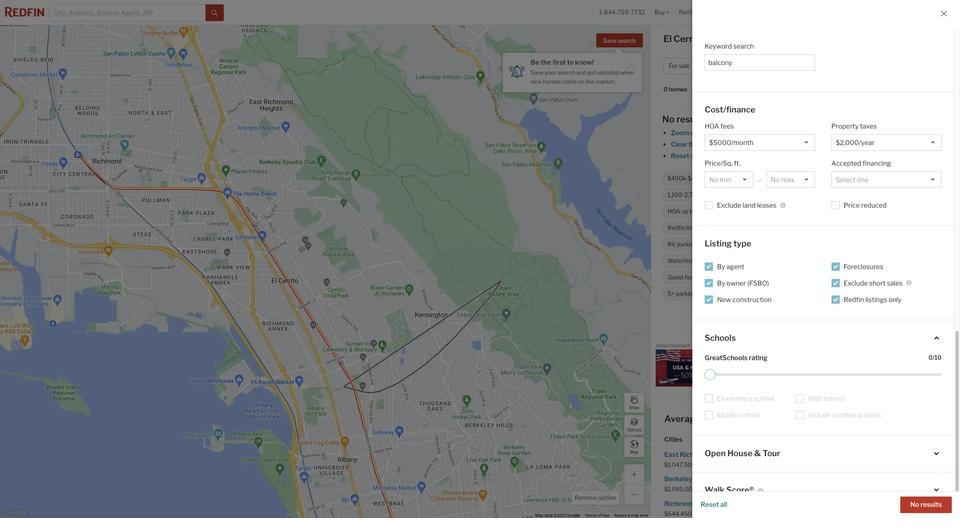Task type: vqa. For each thing, say whether or not it's contained in the screenshot.
the Advanced
no



Task type: describe. For each thing, give the bounding box(es) containing it.
remove townhouse, land image
[[866, 176, 871, 181]]

cities
[[665, 436, 683, 444]]

0 horizontal spatial no
[[663, 114, 675, 124]]

remove $400k-$4.5m image
[[711, 176, 716, 181]]

a
[[628, 513, 630, 518]]

©2023
[[554, 513, 567, 518]]

agent
[[727, 263, 745, 271]]

price reduced
[[844, 202, 887, 209]]

0 vertical spatial sales
[[905, 208, 919, 215]]

$1,095,000
[[665, 486, 697, 493]]

0 vertical spatial only
[[708, 224, 719, 231]]

—
[[758, 176, 763, 183]]

by for by owner (fsbo)
[[718, 279, 726, 287]]

property for property tax up to $2,000/year
[[760, 208, 784, 215]]

redfin link
[[759, 319, 779, 327]]

sale inside richmond homes for sale $644,450
[[731, 500, 743, 508]]

0 vertical spatial exclude short sales
[[867, 208, 919, 215]]

first
[[553, 59, 566, 66]]

map region
[[0, 4, 654, 518]]

use
[[603, 513, 610, 518]]

$5,000/month
[[697, 208, 737, 215]]

homes inside east richmond heights homes for sale $1,047,500
[[740, 451, 761, 459]]

no results button
[[901, 497, 953, 513]]

4+ baths
[[771, 175, 795, 182]]

remove 5+ parking spots image
[[717, 291, 722, 296]]

City, Address, School, Agent, ZIP search field
[[49, 5, 206, 21]]

0 horizontal spatial map
[[631, 513, 640, 518]]

no inside no results button
[[911, 501, 920, 509]]

school for middle school
[[740, 411, 760, 419]]

the inside zoom out clear the map boundary reset all filters or remove one of your filters below to see more homes
[[689, 141, 700, 148]]

homes
[[724, 33, 754, 44]]

homes inside 'berkeley homes for sale $1,095,000'
[[694, 475, 715, 483]]

reset inside 'button'
[[701, 501, 720, 509]]

terms of use link
[[586, 513, 610, 518]]

fixer-
[[742, 224, 757, 231]]

get
[[588, 69, 597, 76]]

outline
[[598, 494, 617, 501]]

leases
[[758, 202, 777, 209]]

exclude down studio+
[[718, 202, 742, 209]]

schools
[[858, 411, 882, 419]]

of inside zoom out clear the map boundary reset all filters or remove one of your filters below to see more homes
[[765, 152, 772, 160]]

0 horizontal spatial $400k-
[[668, 175, 688, 182]]

1 vertical spatial no
[[890, 224, 898, 231]]

0 horizontal spatial sales
[[888, 279, 903, 287]]

tour
[[763, 448, 781, 458]]

el for el cerrito, ca homes for sale
[[664, 33, 672, 44]]

homes inside richmond homes for sale $644,450
[[698, 500, 719, 508]]

2 horizontal spatial redfin
[[844, 296, 865, 304]]

sale
[[771, 33, 789, 44]]

market.
[[596, 78, 616, 85]]

school for high school
[[825, 395, 845, 403]]

exclude 55+ communities
[[798, 224, 867, 231]]

your inside save your search and get updated when new homes come on the market.
[[545, 69, 557, 76]]

save for save search
[[604, 37, 617, 44]]

1 horizontal spatial listings
[[866, 296, 888, 304]]

1-844-759-7732
[[600, 9, 645, 16]]

home for green
[[786, 274, 802, 281]]

1 horizontal spatial ft.
[[735, 160, 741, 167]]

out
[[691, 129, 701, 137]]

1 vertical spatial of
[[598, 513, 602, 518]]

sort :
[[698, 86, 711, 93]]

error
[[641, 513, 649, 518]]

when
[[621, 69, 635, 76]]

list box down price/sq. ft.
[[705, 171, 754, 188]]

remove outline
[[575, 494, 617, 501]]

2 vertical spatial el
[[779, 413, 787, 424]]

no private pool
[[890, 224, 931, 231]]

clear
[[671, 141, 688, 148]]

0 for 0 homes •
[[664, 86, 668, 93]]

spots
[[698, 290, 713, 297]]

0 homes •
[[664, 86, 694, 93]]

0 horizontal spatial redfin listings only
[[668, 224, 719, 231]]

1 vertical spatial ft.
[[711, 191, 717, 198]]

townhouse, for townhouse, land
[[817, 175, 849, 182]]

property taxes
[[832, 122, 878, 130]]

land for townhouse,
[[850, 175, 862, 182]]

1 horizontal spatial redfin listings only
[[844, 296, 902, 304]]

school for elementary school
[[754, 395, 775, 403]]

property tax up to $2,000/year
[[760, 208, 843, 215]]

•
[[692, 86, 694, 93]]

exclude down foreclosures
[[844, 279, 869, 287]]

list box for hoa fees
[[705, 134, 816, 151]]

keyword search
[[705, 42, 755, 50]]

know!
[[576, 59, 594, 66]]

open house & tour
[[705, 448, 781, 458]]

zoom out button
[[671, 129, 702, 137]]

no results inside button
[[911, 501, 943, 509]]

home for average
[[703, 413, 727, 424]]

save for save your search and get updated when new homes come on the market.
[[531, 69, 544, 76]]

for sale
[[669, 62, 690, 69]]

taxes
[[861, 122, 878, 130]]

listing
[[705, 239, 732, 249]]

greatschools rating
[[705, 354, 768, 362]]

hoa fees
[[705, 122, 735, 130]]

more
[[848, 152, 864, 160]]

report ad
[[938, 344, 956, 349]]

for inside richmond homes for sale $644,450
[[721, 500, 729, 508]]

map for map data ©2023 google
[[536, 513, 544, 518]]

fixer-uppers
[[742, 224, 776, 231]]

remove studio+ image
[[753, 176, 758, 181]]

1 horizontal spatial ca
[[823, 413, 837, 424]]

1 vertical spatial exclude short sales
[[844, 279, 903, 287]]

land
[[805, 62, 819, 69]]

balcony
[[892, 274, 913, 281]]

prices
[[729, 413, 756, 424]]

accepted financing
[[832, 160, 892, 167]]

remove waterfront image
[[702, 258, 707, 263]]

average home prices near el cerrito, ca
[[665, 413, 837, 424]]

richmond inside richmond homes for sale $644,450
[[665, 500, 697, 508]]

&
[[755, 448, 762, 458]]

$400k-$4.5m button
[[709, 58, 762, 74]]

4+
[[771, 175, 778, 182]]

1 vertical spatial short
[[870, 279, 886, 287]]

options button
[[624, 415, 645, 435]]

townhouse, for townhouse, land
[[771, 62, 804, 69]]

owner
[[727, 279, 747, 287]]

2 up from the left
[[795, 208, 802, 215]]

0 vertical spatial ca
[[709, 33, 722, 44]]

east richmond heights homes for sale $1,047,500
[[665, 451, 785, 468]]

price/sq. ft.
[[705, 160, 741, 167]]

high school
[[809, 395, 845, 403]]

and
[[577, 69, 587, 76]]

cerrito
[[832, 319, 854, 327]]

0 vertical spatial cerrito,
[[674, 33, 707, 44]]

rv
[[668, 241, 676, 248]]

remove guest house image
[[706, 275, 711, 280]]

land for exclude
[[743, 202, 756, 209]]

washer/dryer hookup
[[826, 257, 885, 264]]

hoa for hoa up to $5,000/month
[[668, 208, 681, 215]]

walk score®
[[705, 485, 754, 495]]

save search
[[604, 37, 636, 44]]

elementary school
[[718, 395, 775, 403]]

map button
[[624, 437, 645, 458]]

results inside button
[[921, 501, 943, 509]]

uppers
[[757, 224, 776, 231]]

parking for 5+
[[676, 290, 697, 297]]

waterfront
[[668, 257, 698, 264]]

list box for accepted financing
[[832, 171, 942, 188]]

washer/dryer
[[826, 257, 863, 264]]

air
[[720, 241, 728, 248]]

exclude right price
[[867, 208, 889, 215]]

1 vertical spatial $4.5m
[[688, 175, 706, 182]]

reset all button
[[701, 497, 728, 513]]

financing
[[863, 160, 892, 167]]

parking for rv
[[677, 241, 698, 248]]

to right 'tax'
[[803, 208, 808, 215]]

price/sq.
[[705, 160, 733, 167]]

remove
[[728, 152, 751, 160]]

to inside zoom out clear the map boundary reset all filters or remove one of your filters below to see more homes
[[828, 152, 834, 160]]

fees
[[721, 122, 735, 130]]

ad region
[[656, 349, 956, 386]]

be
[[531, 59, 540, 66]]

0 vertical spatial short
[[890, 208, 904, 215]]

1 vertical spatial cerrito,
[[789, 413, 822, 424]]

studio+
[[729, 175, 749, 182]]



Task type: locate. For each thing, give the bounding box(es) containing it.
0 horizontal spatial the
[[541, 59, 552, 66]]

0 vertical spatial no results
[[663, 114, 707, 124]]

report
[[938, 344, 951, 349], [615, 513, 627, 518]]

sales
[[905, 208, 919, 215], [888, 279, 903, 287]]

$1,047,500
[[665, 461, 696, 468]]

school down elementary school on the right bottom of page
[[740, 411, 760, 419]]

search for save search
[[618, 37, 636, 44]]

1 horizontal spatial short
[[890, 208, 904, 215]]

0 vertical spatial no
[[663, 114, 675, 124]]

be the first to know! dialog
[[503, 48, 642, 92]]

0 horizontal spatial no results
[[663, 114, 707, 124]]

by for by agent
[[718, 263, 726, 271]]

save
[[604, 37, 617, 44], [531, 69, 544, 76]]

0 horizontal spatial of
[[598, 513, 602, 518]]

property left taxes
[[832, 122, 859, 130]]

2 horizontal spatial search
[[734, 42, 755, 50]]

homes inside zoom out clear the map boundary reset all filters or remove one of your filters below to see more homes
[[865, 152, 886, 160]]

the inside save your search and get updated when new homes come on the market.
[[586, 78, 595, 85]]

walk score® link
[[705, 485, 942, 496]]

view
[[736, 257, 748, 264]]

open house & tour link
[[705, 448, 942, 459]]

1 horizontal spatial filters
[[788, 152, 806, 160]]

map inside button
[[631, 450, 639, 454]]

0 inside 0 homes •
[[664, 86, 668, 93]]

accessible home
[[824, 274, 869, 281]]

property up uppers
[[760, 208, 784, 215]]

remove rv parking image
[[702, 242, 707, 247]]

for right &
[[762, 451, 771, 459]]

0 vertical spatial your
[[545, 69, 557, 76]]

up
[[682, 208, 689, 215], [795, 208, 802, 215]]

search
[[618, 37, 636, 44], [734, 42, 755, 50], [558, 69, 576, 76]]

schools
[[705, 333, 736, 343]]

2 vertical spatial no
[[911, 501, 920, 509]]

report left ad
[[938, 344, 951, 349]]

search up come
[[558, 69, 576, 76]]

map for map
[[631, 450, 639, 454]]

richmond inside east richmond heights homes for sale $1,047,500
[[680, 451, 712, 459]]

reset down clear
[[671, 152, 690, 160]]

map down out
[[701, 141, 715, 148]]

below
[[808, 152, 826, 160]]

0 vertical spatial by
[[718, 263, 726, 271]]

1 filters from the left
[[699, 152, 718, 160]]

include
[[809, 411, 831, 419]]

terms of use
[[586, 513, 610, 518]]

the right on
[[586, 78, 595, 85]]

of left use
[[598, 513, 602, 518]]

redfin down construction
[[759, 319, 779, 327]]

el right near
[[779, 413, 787, 424]]

map inside zoom out clear the map boundary reset all filters or remove one of your filters below to see more homes
[[701, 141, 715, 148]]

1 horizontal spatial el
[[779, 413, 787, 424]]

the right be
[[541, 59, 552, 66]]

0 vertical spatial townhouse,
[[771, 62, 804, 69]]

conditioning
[[729, 241, 762, 248]]

0 vertical spatial land
[[850, 175, 862, 182]]

0 horizontal spatial map
[[536, 513, 544, 518]]

list box down financing
[[832, 171, 942, 188]]

all down walk score®
[[721, 501, 728, 509]]

townhouse, left land
[[771, 62, 804, 69]]

short down foreclosures
[[870, 279, 886, 287]]

home right green
[[786, 274, 802, 281]]

map left data
[[536, 513, 544, 518]]

filters down the clear the map boundary button
[[699, 152, 718, 160]]

0 horizontal spatial save
[[531, 69, 544, 76]]

1 vertical spatial reset
[[701, 501, 720, 509]]

by left agent
[[718, 263, 726, 271]]

remove
[[575, 494, 597, 501]]

$400k-$4.5m inside button
[[715, 62, 754, 69]]

accepted
[[832, 160, 862, 167]]

save your search and get updated when new homes come on the market.
[[531, 69, 635, 85]]

rv parking
[[668, 241, 698, 248]]

0 vertical spatial reset
[[671, 152, 690, 160]]

boundary
[[716, 141, 745, 148]]

land left remove townhouse, land image
[[850, 175, 862, 182]]

cerrito, up the cities heading
[[789, 413, 822, 424]]

0 vertical spatial redfin listings only
[[668, 224, 719, 231]]

homes right the more
[[865, 152, 886, 160]]

1 horizontal spatial save
[[604, 37, 617, 44]]

by up remove 5+ parking spots image
[[718, 279, 726, 287]]

el up for
[[664, 33, 672, 44]]

0 vertical spatial results
[[677, 114, 707, 124]]

richmond
[[680, 451, 712, 459], [665, 500, 697, 508]]

list box for property taxes
[[832, 134, 942, 151]]

ca left homes
[[709, 33, 722, 44]]

homes inside 0 homes •
[[669, 86, 688, 93]]

0 horizontal spatial 0
[[664, 86, 668, 93]]

school right high
[[825, 395, 845, 403]]

homes right new
[[543, 78, 561, 85]]

sale right &
[[772, 451, 785, 459]]

home for accessible
[[854, 274, 869, 281]]

for
[[756, 33, 769, 44], [762, 451, 771, 459], [717, 475, 726, 483], [721, 500, 729, 508]]

0 vertical spatial el
[[664, 33, 672, 44]]

1 vertical spatial only
[[889, 296, 902, 304]]

to right first
[[568, 59, 574, 66]]

1 vertical spatial results
[[921, 501, 943, 509]]

up right 'tax'
[[795, 208, 802, 215]]

e.g. office, balcony, modern text field
[[709, 59, 812, 67]]

save inside save your search and get updated when new homes come on the market.
[[531, 69, 544, 76]]

parking
[[677, 241, 698, 248], [676, 290, 697, 297]]

townhouse,
[[771, 62, 804, 69], [817, 175, 849, 182]]

see
[[835, 152, 846, 160]]

1 vertical spatial map
[[536, 513, 544, 518]]

sale down score®
[[731, 500, 743, 508]]

1 vertical spatial all
[[721, 501, 728, 509]]

foreclosures
[[844, 263, 884, 271]]

0 vertical spatial 0
[[664, 86, 668, 93]]

homes left •
[[669, 86, 688, 93]]

1 vertical spatial map
[[631, 513, 640, 518]]

search inside save your search and get updated when new homes come on the market.
[[558, 69, 576, 76]]

sale inside button
[[679, 62, 690, 69]]

include unrated schools
[[809, 411, 882, 419]]

0 horizontal spatial redfin
[[668, 224, 686, 231]]

hoa down "1,100-"
[[668, 208, 681, 215]]

2 vertical spatial redfin
[[759, 319, 779, 327]]

1 vertical spatial by
[[718, 279, 726, 287]]

list box
[[705, 134, 816, 151], [832, 134, 942, 151], [705, 171, 754, 188], [767, 171, 816, 188], [832, 171, 942, 188]]

by agent
[[718, 263, 745, 271]]

7732
[[631, 9, 645, 16]]

report inside button
[[938, 344, 951, 349]]

listings
[[687, 224, 706, 231], [866, 296, 888, 304]]

report for report ad
[[938, 344, 951, 349]]

2 filters from the left
[[788, 152, 806, 160]]

list box up financing
[[832, 134, 942, 151]]

$4.5m left remove $400k-$4.5m image
[[688, 175, 706, 182]]

0 vertical spatial map
[[701, 141, 715, 148]]

1 vertical spatial richmond
[[665, 500, 697, 508]]

pool
[[919, 224, 931, 231]]

/10
[[933, 354, 942, 361]]

report a map error link
[[615, 513, 649, 518]]

0 horizontal spatial all
[[691, 152, 698, 160]]

filters left below
[[788, 152, 806, 160]]

of right one
[[765, 152, 772, 160]]

short up private
[[890, 208, 904, 215]]

townhouse, land
[[817, 175, 862, 182]]

0 horizontal spatial property
[[760, 208, 784, 215]]

keyword
[[705, 42, 733, 50]]

townhouse, land
[[771, 62, 819, 69]]

0 vertical spatial the
[[541, 59, 552, 66]]

0 horizontal spatial cerrito,
[[674, 33, 707, 44]]

0 horizontal spatial filters
[[699, 152, 718, 160]]

list box right the —
[[767, 171, 816, 188]]

have
[[721, 257, 734, 264]]

reset inside zoom out clear the map boundary reset all filters or remove one of your filters below to see more homes
[[671, 152, 690, 160]]

el left cerrito
[[825, 319, 831, 327]]

None range field
[[705, 369, 942, 380]]

for left the 'sale'
[[756, 33, 769, 44]]

report for report a map error
[[615, 513, 627, 518]]

home left prices
[[703, 413, 727, 424]]

recommended
[[713, 86, 754, 93]]

baths
[[780, 175, 795, 182]]

5+
[[668, 290, 675, 297]]

map down options
[[631, 450, 639, 454]]

homes down walk
[[698, 500, 719, 508]]

up down 1,100-2,750 sq. ft.
[[682, 208, 689, 215]]

ca
[[709, 33, 722, 44], [823, 413, 837, 424]]

to left see
[[828, 152, 834, 160]]

sale inside 'berkeley homes for sale $1,095,000'
[[727, 475, 739, 483]]

0 vertical spatial report
[[938, 344, 951, 349]]

$400k- down keyword search at the right of page
[[715, 62, 736, 69]]

0 horizontal spatial report
[[615, 513, 627, 518]]

land
[[850, 175, 862, 182], [743, 202, 756, 209]]

for inside 'berkeley homes for sale $1,095,000'
[[717, 475, 726, 483]]

only up listing
[[708, 224, 719, 231]]

exclude short sales up private
[[867, 208, 919, 215]]

exclude land leases
[[718, 202, 777, 209]]

844-
[[605, 9, 618, 16]]

1 vertical spatial redfin
[[844, 296, 865, 304]]

listings down foreclosures
[[866, 296, 888, 304]]

ft. right sq.
[[711, 191, 717, 198]]

2 horizontal spatial no
[[911, 501, 920, 509]]

save up new
[[531, 69, 544, 76]]

homes left tour
[[740, 451, 761, 459]]

0 vertical spatial listings
[[687, 224, 706, 231]]

hoa for hoa fees
[[705, 122, 720, 130]]

$400k- inside button
[[715, 62, 736, 69]]

1 horizontal spatial your
[[773, 152, 787, 160]]

cerrito,
[[674, 33, 707, 44], [789, 413, 822, 424]]

$4.5m down keyword search at the right of page
[[736, 62, 754, 69]]

sale up walk score®
[[727, 475, 739, 483]]

your right one
[[773, 152, 787, 160]]

save down 844-
[[604, 37, 617, 44]]

to down 2,750
[[690, 208, 696, 215]]

cities heading
[[665, 435, 948, 444]]

richmond homes for sale $644,450
[[665, 500, 743, 517]]

your inside zoom out clear the map boundary reset all filters or remove one of your filters below to see more homes
[[773, 152, 787, 160]]

search for keyword search
[[734, 42, 755, 50]]

private
[[899, 224, 918, 231]]

$400k-
[[715, 62, 736, 69], [668, 175, 688, 182]]

property for property taxes
[[832, 122, 859, 130]]

1 horizontal spatial report
[[938, 344, 951, 349]]

townhouse, inside button
[[771, 62, 804, 69]]

townhouse, down 'accepted'
[[817, 175, 849, 182]]

$4.5m inside button
[[736, 62, 754, 69]]

hoa up to $5,000/month
[[668, 208, 737, 215]]

1 vertical spatial your
[[773, 152, 787, 160]]

0 horizontal spatial your
[[545, 69, 557, 76]]

$400k- up "1,100-"
[[668, 175, 688, 182]]

1 horizontal spatial search
[[618, 37, 636, 44]]

come
[[562, 78, 577, 85]]

air conditioning
[[720, 241, 762, 248]]

1 vertical spatial land
[[743, 202, 756, 209]]

redfin up rv
[[668, 224, 686, 231]]

reduced
[[862, 202, 887, 209]]

remove outline button
[[572, 491, 620, 505]]

2 horizontal spatial the
[[689, 141, 700, 148]]

0
[[664, 86, 668, 93], [929, 354, 933, 361]]

green home
[[769, 274, 802, 281]]

your down first
[[545, 69, 557, 76]]

ca down the high school
[[823, 413, 837, 424]]

0 horizontal spatial land
[[743, 202, 756, 209]]

0 vertical spatial redfin
[[668, 224, 686, 231]]

2 horizontal spatial home
[[854, 274, 869, 281]]

1 horizontal spatial no results
[[911, 501, 943, 509]]

save inside button
[[604, 37, 617, 44]]

rating
[[749, 354, 768, 362]]

communities
[[832, 224, 867, 231]]

$1,849,000
[[806, 486, 838, 493]]

search up $400k-$4.5m button
[[734, 42, 755, 50]]

no
[[663, 114, 675, 124], [890, 224, 898, 231], [911, 501, 920, 509]]

all down the clear the map boundary button
[[691, 152, 698, 160]]

redfin listings only down hoa up to $5,000/month
[[668, 224, 719, 231]]

berkeley homes for sale $1,095,000
[[665, 475, 739, 493]]

1 horizontal spatial results
[[921, 501, 943, 509]]

1 horizontal spatial redfin
[[759, 319, 779, 327]]

1 vertical spatial save
[[531, 69, 544, 76]]

1 vertical spatial property
[[760, 208, 784, 215]]

near
[[758, 413, 777, 424]]

2 horizontal spatial el
[[825, 319, 831, 327]]

east
[[665, 451, 679, 459]]

cerrito, up the for sale button on the right top of the page
[[674, 33, 707, 44]]

$400k-$4.5m down keyword search at the right of page
[[715, 62, 754, 69]]

price
[[844, 202, 860, 209]]

1 vertical spatial redfin listings only
[[844, 296, 902, 304]]

data
[[545, 513, 553, 518]]

all inside 'button'
[[721, 501, 728, 509]]

ft. up studio+
[[735, 160, 741, 167]]

only down balcony
[[889, 296, 902, 304]]

redfin down the accessible home on the bottom right of page
[[844, 296, 865, 304]]

1 horizontal spatial all
[[721, 501, 728, 509]]

to inside dialog
[[568, 59, 574, 66]]

0 for 0 /10
[[929, 354, 933, 361]]

parking right rv
[[677, 241, 698, 248]]

0 vertical spatial map
[[631, 450, 639, 454]]

1 horizontal spatial reset
[[701, 501, 720, 509]]

homes inside save your search and get updated when new homes come on the market.
[[543, 78, 561, 85]]

1 vertical spatial parking
[[676, 290, 697, 297]]

exclude short sales down foreclosures
[[844, 279, 903, 287]]

report left a
[[615, 513, 627, 518]]

search inside button
[[618, 37, 636, 44]]

2 by from the top
[[718, 279, 726, 287]]

hoa left fees
[[705, 122, 720, 130]]

1 vertical spatial sales
[[888, 279, 903, 287]]

1-844-759-7732 link
[[600, 9, 645, 16]]

0 /10
[[929, 354, 942, 361]]

exclude short sales
[[867, 208, 919, 215], [844, 279, 903, 287]]

land left the leases
[[743, 202, 756, 209]]

1 horizontal spatial the
[[586, 78, 595, 85]]

exclude left 55+
[[798, 224, 819, 231]]

hoa
[[705, 122, 720, 130], [668, 208, 681, 215]]

1 by from the top
[[718, 263, 726, 271]]

school
[[754, 395, 775, 403], [825, 395, 845, 403], [740, 411, 760, 419]]

1 horizontal spatial land
[[850, 175, 862, 182]]

all
[[691, 152, 698, 160], [721, 501, 728, 509]]

0 horizontal spatial listings
[[687, 224, 706, 231]]

0 horizontal spatial only
[[708, 224, 719, 231]]

ft.
[[735, 160, 741, 167], [711, 191, 717, 198]]

1,100-2,750 sq. ft.
[[668, 191, 717, 198]]

google image
[[2, 507, 29, 518]]

by owner (fsbo)
[[718, 279, 770, 287]]

parking right 5+
[[676, 290, 697, 297]]

zoom out clear the map boundary reset all filters or remove one of your filters below to see more homes
[[671, 129, 886, 160]]

home
[[786, 274, 802, 281], [854, 274, 869, 281], [703, 413, 727, 424]]

1 up from the left
[[682, 208, 689, 215]]

the up reset all filters button
[[689, 141, 700, 148]]

reset all filters button
[[671, 152, 718, 160]]

0 horizontal spatial results
[[677, 114, 707, 124]]

0 vertical spatial hoa
[[705, 122, 720, 130]]

0 vertical spatial richmond
[[680, 451, 712, 459]]

1 vertical spatial hoa
[[668, 208, 681, 215]]

redfin listings only down foreclosures
[[844, 296, 902, 304]]

sale inside east richmond heights homes for sale $1,047,500
[[772, 451, 785, 459]]

1 horizontal spatial of
[[765, 152, 772, 160]]

redfin listings only
[[668, 224, 719, 231], [844, 296, 902, 304]]

0 vertical spatial ft.
[[735, 160, 741, 167]]

1 vertical spatial $400k-$4.5m
[[668, 175, 706, 182]]

average
[[665, 413, 701, 424]]

report a map error
[[615, 513, 649, 518]]

sale right for
[[679, 62, 690, 69]]

0 horizontal spatial townhouse,
[[771, 62, 804, 69]]

richmond up $1,047,500
[[680, 451, 712, 459]]

0 horizontal spatial $4.5m
[[688, 175, 706, 182]]

for inside east richmond heights homes for sale $1,047,500
[[762, 451, 771, 459]]

for up walk
[[717, 475, 726, 483]]

0 vertical spatial save
[[604, 37, 617, 44]]

search down 759-
[[618, 37, 636, 44]]

1 vertical spatial report
[[615, 513, 627, 518]]

school up near
[[754, 395, 775, 403]]

homes up walk
[[694, 475, 715, 483]]

map right a
[[631, 513, 640, 518]]

richmond up $644,450
[[665, 500, 697, 508]]

1 vertical spatial 0
[[929, 354, 933, 361]]

759-
[[618, 9, 631, 16]]

reset down walk
[[701, 501, 720, 509]]

0 vertical spatial all
[[691, 152, 698, 160]]

have view
[[721, 257, 748, 264]]

accessible
[[824, 274, 853, 281]]

submit search image
[[211, 10, 218, 16]]

listings down hoa up to $5,000/month
[[687, 224, 706, 231]]

all inside zoom out clear the map boundary reset all filters or remove one of your filters below to see more homes
[[691, 152, 698, 160]]

home down foreclosures
[[854, 274, 869, 281]]

middle school
[[718, 411, 760, 419]]

1 horizontal spatial townhouse,
[[817, 175, 849, 182]]

1 horizontal spatial $4.5m
[[736, 62, 754, 69]]

el for el cerrito
[[825, 319, 831, 327]]

$400k-$4.5m up 1,100-2,750 sq. ft.
[[668, 175, 706, 182]]

list box up one
[[705, 134, 816, 151]]

for down walk score®
[[721, 500, 729, 508]]

townhouse, land button
[[766, 58, 827, 74]]

1 horizontal spatial hoa
[[705, 122, 720, 130]]



